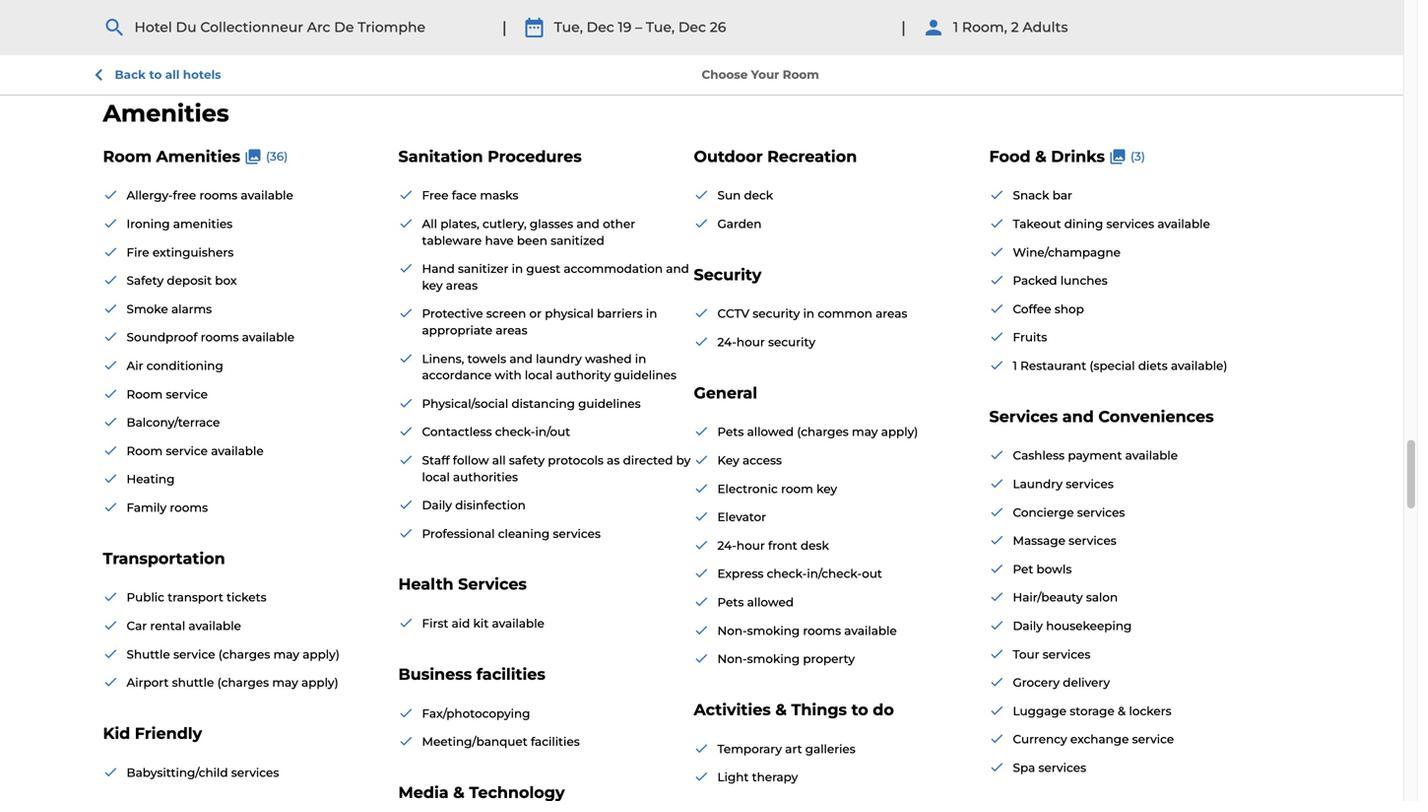 Task type: describe. For each thing, give the bounding box(es) containing it.
map button
[[703, 1, 781, 53]]

apply) for airport shuttle (charges may apply)
[[302, 676, 339, 690]]

service for shuttle service (charges may apply)
[[173, 647, 215, 661]]

accommodation
[[564, 262, 663, 276]]

in left common on the top right of page
[[804, 307, 815, 321]]

service down lockers
[[1133, 732, 1175, 747]]

reviews
[[620, 19, 678, 35]]

1 dec from the left
[[587, 19, 615, 36]]

appropriate
[[422, 323, 493, 338]]

services and conveniences
[[990, 407, 1215, 426]]

1 horizontal spatial show more button
[[538, 29, 632, 49]]

electronic
[[718, 482, 778, 496]]

back to all hotels button
[[87, 63, 221, 87]]

rooms up the property
[[803, 624, 842, 638]]

& left lockers
[[1118, 704, 1127, 718]]

daily for daily housekeeping
[[1013, 619, 1044, 633]]

| for 1 room, 2 adults
[[902, 18, 907, 37]]

hair/beauty
[[1013, 590, 1084, 605]]

electronic room key
[[718, 482, 838, 496]]

exchange
[[1071, 732, 1130, 747]]

service for room service
[[166, 387, 208, 401]]

soundproof rooms available
[[127, 330, 295, 345]]

shuttle service (charges may apply)
[[127, 647, 340, 661]]

property
[[803, 652, 855, 666]]

drinks
[[1052, 147, 1106, 166]]

may for airport shuttle (charges may apply)
[[272, 676, 298, 690]]

(charges for allowed
[[797, 425, 849, 439]]

2676
[[1062, 11, 1121, 39]]

therapy
[[752, 770, 799, 784]]

shuttle
[[172, 676, 214, 690]]

babysitting/child services
[[127, 765, 279, 780]]

takeout dining services available
[[1013, 217, 1211, 231]]

massage
[[1013, 534, 1066, 548]]

packed
[[1013, 274, 1058, 288]]

sun deck
[[718, 188, 774, 203]]

directed
[[623, 453, 673, 468]]

1 horizontal spatial show
[[538, 30, 576, 47]]

and inside linens, towels and laundry washed in accordance with local authority guidelines
[[510, 352, 533, 366]]

back
[[115, 67, 146, 82]]

public
[[127, 590, 165, 605]]

& for activities
[[776, 700, 787, 719]]

(charges for shuttle
[[217, 676, 269, 690]]

services right cleaning
[[553, 527, 601, 541]]

pet
[[1013, 562, 1034, 576]]

temporary art galleries
[[718, 742, 856, 756]]

allergy-free rooms available
[[127, 188, 294, 203]]

security
[[694, 265, 762, 284]]

protective
[[422, 307, 483, 321]]

other
[[603, 217, 636, 231]]

1 horizontal spatial to
[[852, 700, 869, 719]]

coffee shop
[[1013, 302, 1085, 316]]

room right your
[[783, 68, 820, 82]]

smoking for rooms
[[748, 624, 800, 638]]

allowed for pets allowed (charges may apply)
[[747, 425, 794, 439]]

cashless
[[1013, 449, 1065, 463]]

service for room service available
[[166, 444, 208, 458]]

services for tour services
[[1043, 647, 1091, 661]]

kid
[[103, 724, 130, 743]]

washed
[[585, 352, 632, 366]]

plates,
[[441, 217, 480, 231]]

smoking for property
[[748, 652, 800, 666]]

family
[[127, 501, 167, 515]]

hotels
[[183, 67, 221, 82]]

room for room service
[[127, 387, 163, 401]]

overview & photos button
[[104, 1, 283, 53]]

hotel du collectionneur arc de triomphe
[[135, 19, 426, 36]]

first aid kit available
[[422, 616, 545, 631]]

food
[[990, 147, 1031, 166]]

2 dec from the left
[[679, 19, 707, 36]]

grocery
[[1013, 676, 1060, 690]]

0 horizontal spatial show
[[139, 15, 178, 32]]

in inside "hand sanitizer in guest accommodation and key areas"
[[512, 262, 523, 276]]

coffee
[[1013, 302, 1052, 316]]

safety
[[509, 453, 545, 468]]

more for rightmost show more button
[[580, 30, 616, 47]]

disinfection
[[455, 498, 526, 513]]

2
[[1012, 19, 1020, 36]]

1 room, 2 adults
[[954, 19, 1069, 36]]

all
[[422, 217, 437, 231]]

arc
[[307, 19, 331, 36]]

car
[[127, 619, 147, 633]]

(36) button
[[240, 148, 288, 166]]

babysitting/child
[[127, 765, 228, 780]]

adults
[[1023, 19, 1069, 36]]

deposit
[[167, 274, 212, 288]]

$ 2926 $ 2676
[[1012, 11, 1121, 39]]

photos
[[210, 19, 259, 35]]

meeting/banquet facilities
[[422, 735, 580, 749]]

balcony/terrace
[[127, 415, 220, 430]]

family rooms
[[127, 501, 208, 515]]

non- for non-smoking rooms available
[[718, 624, 748, 638]]

free face masks
[[422, 188, 519, 203]]

2 tue, from the left
[[646, 19, 675, 36]]

and inside "all plates, cutlery, glasses and other tableware have been sanitized"
[[577, 217, 600, 231]]

concierge services
[[1013, 505, 1126, 520]]

daily disinfection
[[422, 498, 526, 513]]

with
[[495, 368, 522, 382]]

business facilities
[[399, 665, 546, 684]]

contactless check-in/out
[[422, 425, 571, 439]]

laundry services
[[1013, 477, 1114, 491]]

lunches
[[1061, 274, 1108, 288]]

& for food
[[1036, 147, 1047, 166]]

1 tue, from the left
[[554, 19, 583, 36]]

24- for 24-hour front desk
[[718, 538, 737, 553]]

kid friendly
[[103, 724, 202, 743]]

amenities inside amenities button
[[407, 19, 478, 35]]

sanitation procedures
[[399, 147, 582, 166]]

to inside button
[[149, 67, 162, 82]]

out
[[862, 567, 883, 581]]

choose
[[702, 68, 748, 82]]

available)
[[1172, 359, 1228, 373]]

lockers
[[1130, 704, 1172, 718]]

in inside protective screen or physical barriers in appropriate areas
[[646, 307, 658, 321]]

health
[[399, 575, 454, 594]]

overview & photos
[[128, 19, 259, 35]]

rooms right family
[[170, 501, 208, 515]]

safety deposit box
[[127, 274, 237, 288]]

0 horizontal spatial show more button
[[139, 14, 234, 33]]

cleaning
[[498, 527, 550, 541]]

areas for protective screen or physical barriers in appropriate areas
[[496, 323, 528, 338]]

show more for left show more button
[[139, 15, 218, 32]]

room for room amenities
[[103, 147, 152, 166]]

sanitation
[[399, 147, 483, 166]]

in/out
[[536, 425, 571, 439]]

aid
[[452, 616, 470, 631]]

local for authorities
[[422, 470, 450, 484]]

in inside linens, towels and laundry washed in accordance with local authority guidelines
[[635, 352, 647, 366]]

rental
[[150, 619, 185, 633]]

laundry
[[1013, 477, 1063, 491]]

have
[[485, 233, 514, 248]]



Task type: vqa. For each thing, say whether or not it's contained in the screenshot.
property
yes



Task type: locate. For each thing, give the bounding box(es) containing it.
room service available
[[127, 444, 264, 458]]

1 non- from the top
[[718, 624, 748, 638]]

1 horizontal spatial tue,
[[646, 19, 675, 36]]

diets
[[1139, 359, 1168, 373]]

0 vertical spatial security
[[753, 307, 801, 321]]

to
[[149, 67, 162, 82], [852, 700, 869, 719]]

1 vertical spatial key
[[817, 482, 838, 496]]

rooms
[[309, 19, 358, 35]]

distancing
[[512, 397, 575, 411]]

in right "washed"
[[635, 352, 647, 366]]

1 vertical spatial (charges
[[219, 647, 270, 661]]

0 horizontal spatial more
[[182, 15, 218, 32]]

heating
[[127, 472, 175, 487]]

grocery delivery
[[1013, 676, 1111, 690]]

room down air
[[127, 387, 163, 401]]

and left security
[[666, 262, 690, 276]]

all for safety
[[492, 453, 506, 468]]

apply) for shuttle service (charges may apply)
[[303, 647, 340, 661]]

0 vertical spatial local
[[525, 368, 553, 382]]

|
[[502, 18, 507, 37], [902, 18, 907, 37]]

1 vertical spatial security
[[769, 335, 816, 349]]

0 horizontal spatial dec
[[587, 19, 615, 36]]

$ right 2926
[[1053, 14, 1060, 28]]

1 vertical spatial pets
[[718, 595, 744, 609]]

| left about
[[502, 18, 507, 37]]

face
[[452, 188, 477, 203]]

1 vertical spatial all
[[492, 453, 506, 468]]

currency
[[1013, 732, 1068, 747]]

1 horizontal spatial all
[[492, 453, 506, 468]]

1 vertical spatial facilities
[[531, 735, 580, 749]]

1 hour from the top
[[737, 335, 765, 349]]

ironing
[[127, 217, 170, 231]]

local down laundry
[[525, 368, 553, 382]]

pets for pets allowed
[[718, 595, 744, 609]]

daily for daily disinfection
[[422, 498, 452, 513]]

front
[[769, 538, 798, 553]]

2 vertical spatial apply)
[[302, 676, 339, 690]]

dec
[[587, 19, 615, 36], [679, 19, 707, 36]]

amenities button
[[383, 1, 502, 53]]

services for concierge services
[[1078, 505, 1126, 520]]

non- down 'pets allowed'
[[718, 624, 748, 638]]

show more for rightmost show more button
[[538, 30, 616, 47]]

smoking down non-smoking rooms available
[[748, 652, 800, 666]]

protective screen or physical barriers in appropriate areas
[[422, 307, 658, 338]]

pets up key
[[718, 425, 744, 439]]

–
[[636, 19, 643, 36]]

amenities down "back to all hotels"
[[103, 99, 229, 127]]

to right back
[[149, 67, 162, 82]]

smoke alarms
[[127, 302, 212, 316]]

security up "24-hour security"
[[753, 307, 801, 321]]

room
[[782, 482, 814, 496]]

towels
[[468, 352, 507, 366]]

0 horizontal spatial $
[[1012, 22, 1017, 31]]

0 vertical spatial services
[[990, 407, 1059, 426]]

transportation
[[103, 549, 225, 568]]

2 pets from the top
[[718, 595, 744, 609]]

garden
[[718, 217, 762, 231]]

amenities right de
[[407, 19, 478, 35]]

0 vertical spatial (charges
[[797, 425, 849, 439]]

1 vertical spatial amenities
[[103, 99, 229, 127]]

24- down cctv at the top of page
[[718, 335, 737, 349]]

key right room
[[817, 482, 838, 496]]

show
[[139, 15, 178, 32], [538, 30, 576, 47]]

tour
[[1013, 647, 1040, 661]]

(charges up 'airport shuttle (charges may apply)'
[[219, 647, 270, 661]]

all up authorities
[[492, 453, 506, 468]]

services for babysitting/child services
[[231, 765, 279, 780]]

(charges
[[797, 425, 849, 439], [219, 647, 270, 661], [217, 676, 269, 690]]

payment
[[1069, 449, 1123, 463]]

1 horizontal spatial services
[[990, 407, 1059, 426]]

1 vertical spatial to
[[852, 700, 869, 719]]

non-smoking property
[[718, 652, 855, 666]]

1 vertical spatial 1
[[1013, 359, 1018, 373]]

1 vertical spatial may
[[274, 647, 300, 661]]

services for massage services
[[1069, 534, 1117, 548]]

tickets
[[227, 590, 267, 605]]

1 horizontal spatial key
[[817, 482, 838, 496]]

local inside staff follow all safety protocols as directed by local authorities
[[422, 470, 450, 484]]

guidelines down authority
[[579, 397, 641, 411]]

first
[[422, 616, 449, 631]]

amenities
[[173, 217, 233, 231]]

1 vertical spatial services
[[458, 575, 527, 594]]

luggage storage & lockers
[[1013, 704, 1172, 718]]

hour
[[737, 335, 765, 349], [737, 538, 765, 553]]

0 vertical spatial areas
[[446, 278, 478, 293]]

& right food
[[1036, 147, 1047, 166]]

allowed for pets allowed
[[747, 595, 794, 609]]

1 left room,
[[954, 19, 959, 36]]

2 smoking from the top
[[748, 652, 800, 666]]

bowls
[[1037, 562, 1072, 576]]

check- down front on the bottom of page
[[767, 567, 807, 581]]

0 vertical spatial pets
[[718, 425, 744, 439]]

0 vertical spatial all
[[165, 67, 180, 82]]

0 horizontal spatial areas
[[446, 278, 478, 293]]

guidelines down "washed"
[[614, 368, 677, 382]]

services right babysitting/child
[[231, 765, 279, 780]]

2 non- from the top
[[718, 652, 748, 666]]

0 horizontal spatial key
[[422, 278, 443, 293]]

services down payment
[[1066, 477, 1114, 491]]

1 24- from the top
[[718, 335, 737, 349]]

areas inside "hand sanitizer in guest accommodation and key areas"
[[446, 278, 478, 293]]

dining
[[1065, 217, 1104, 231]]

1 restaurant (special diets available)
[[1013, 359, 1228, 373]]

services for laundry services
[[1066, 477, 1114, 491]]

0 vertical spatial check-
[[495, 425, 536, 439]]

(special
[[1090, 359, 1136, 373]]

1 horizontal spatial |
[[902, 18, 907, 37]]

tab list containing overview & photos
[[103, 0, 782, 53]]

2 vertical spatial may
[[272, 676, 298, 690]]

$ left 2926
[[1012, 22, 1017, 31]]

0 vertical spatial 24-
[[718, 335, 737, 349]]

0 vertical spatial to
[[149, 67, 162, 82]]

dec left 26 on the right
[[679, 19, 707, 36]]

local down staff
[[422, 470, 450, 484]]

express check-in/check-out
[[718, 567, 883, 581]]

and up with
[[510, 352, 533, 366]]

all left hotels
[[165, 67, 180, 82]]

allergy-
[[127, 188, 173, 203]]

service up shuttle
[[173, 647, 215, 661]]

tour services
[[1013, 647, 1091, 661]]

1 vertical spatial local
[[422, 470, 450, 484]]

2 vertical spatial (charges
[[217, 676, 269, 690]]

dec left the 19
[[587, 19, 615, 36]]

services down 'concierge services'
[[1069, 534, 1117, 548]]

key down hand at the left
[[422, 278, 443, 293]]

sun
[[718, 188, 741, 203]]

all inside staff follow all safety protocols as directed by local authorities
[[492, 453, 506, 468]]

1 vertical spatial hour
[[737, 538, 765, 553]]

areas inside protective screen or physical barriers in appropriate areas
[[496, 323, 528, 338]]

in
[[512, 262, 523, 276], [646, 307, 658, 321], [804, 307, 815, 321], [635, 352, 647, 366]]

(charges up room
[[797, 425, 849, 439]]

been
[[517, 233, 548, 248]]

in left guest
[[512, 262, 523, 276]]

0 vertical spatial may
[[852, 425, 878, 439]]

(charges for service
[[219, 647, 270, 661]]

recreation
[[768, 147, 858, 166]]

1 horizontal spatial areas
[[496, 323, 528, 338]]

local for authority
[[525, 368, 553, 382]]

all
[[165, 67, 180, 82], [492, 453, 506, 468]]

allowed up access
[[747, 425, 794, 439]]

map
[[727, 19, 758, 35]]

24-
[[718, 335, 737, 349], [718, 538, 737, 553]]

about
[[528, 19, 571, 35]]

0 vertical spatial 1
[[954, 19, 959, 36]]

cashless payment available
[[1013, 449, 1179, 463]]

0 vertical spatial non-
[[718, 624, 748, 638]]

free
[[173, 188, 196, 203]]

0 horizontal spatial tue,
[[554, 19, 583, 36]]

alarms
[[171, 302, 212, 316]]

facilities up "fax/photocopying"
[[477, 665, 546, 684]]

access
[[743, 453, 782, 468]]

& right du
[[197, 19, 206, 35]]

in right "barriers"
[[646, 307, 658, 321]]

contactless
[[422, 425, 492, 439]]

& left 'things'
[[776, 700, 787, 719]]

0 horizontal spatial 1
[[954, 19, 959, 36]]

1 horizontal spatial daily
[[1013, 619, 1044, 633]]

rooms up amenities
[[199, 188, 238, 203]]

1 horizontal spatial local
[[525, 368, 553, 382]]

room for room service available
[[127, 444, 163, 458]]

facilities
[[477, 665, 546, 684], [531, 735, 580, 749]]

facilities for meeting/banquet facilities
[[531, 735, 580, 749]]

| left room,
[[902, 18, 907, 37]]

hour down cctv at the top of page
[[737, 335, 765, 349]]

may for shuttle service (charges may apply)
[[274, 647, 300, 661]]

2 vertical spatial areas
[[496, 323, 528, 338]]

check- up safety
[[495, 425, 536, 439]]

0 horizontal spatial daily
[[422, 498, 452, 513]]

delivery
[[1064, 676, 1111, 690]]

0 vertical spatial hour
[[737, 335, 765, 349]]

services up cashless
[[990, 407, 1059, 426]]

pets for pets allowed (charges may apply)
[[718, 425, 744, 439]]

areas for hand sanitizer in guest accommodation and key areas
[[446, 278, 478, 293]]

1 vertical spatial allowed
[[747, 595, 794, 609]]

daily up tour
[[1013, 619, 1044, 633]]

amenities up allergy-free rooms available
[[156, 147, 240, 166]]

services for spa services
[[1039, 761, 1087, 775]]

areas right common on the top right of page
[[876, 307, 908, 321]]

1 pets from the top
[[718, 425, 744, 439]]

1 horizontal spatial 1
[[1013, 359, 1018, 373]]

shuttle
[[127, 647, 170, 661]]

hour for front
[[737, 538, 765, 553]]

room service
[[127, 387, 208, 401]]

1 down fruits
[[1013, 359, 1018, 373]]

service down conditioning
[[166, 387, 208, 401]]

1 vertical spatial smoking
[[748, 652, 800, 666]]

pets down express
[[718, 595, 744, 609]]

1 vertical spatial apply)
[[303, 647, 340, 661]]

0 vertical spatial key
[[422, 278, 443, 293]]

1 horizontal spatial $
[[1053, 14, 1060, 28]]

0 horizontal spatial local
[[422, 470, 450, 484]]

1 smoking from the top
[[748, 624, 800, 638]]

1 vertical spatial areas
[[876, 307, 908, 321]]

conveniences
[[1099, 407, 1215, 426]]

services up first aid kit available
[[458, 575, 527, 594]]

& inside button
[[197, 19, 206, 35]]

areas
[[446, 278, 478, 293], [876, 307, 908, 321], [496, 323, 528, 338]]

1 vertical spatial daily
[[1013, 619, 1044, 633]]

overview
[[128, 19, 193, 35]]

2 horizontal spatial areas
[[876, 307, 908, 321]]

and up payment
[[1063, 407, 1095, 426]]

extinguishers
[[153, 245, 234, 259]]

rooms
[[199, 188, 238, 203], [201, 330, 239, 345], [170, 501, 208, 515], [803, 624, 842, 638]]

to left "do"
[[852, 700, 869, 719]]

services right dining
[[1107, 217, 1155, 231]]

1 for 1 restaurant (special diets available)
[[1013, 359, 1018, 373]]

currency exchange service
[[1013, 732, 1175, 747]]

guidelines inside linens, towels and laundry washed in accordance with local authority guidelines
[[614, 368, 677, 382]]

(charges down shuttle service (charges may apply)
[[217, 676, 269, 690]]

hand sanitizer in guest accommodation and key areas
[[422, 262, 690, 293]]

2 | from the left
[[902, 18, 907, 37]]

0 vertical spatial amenities
[[407, 19, 478, 35]]

daily
[[422, 498, 452, 513], [1013, 619, 1044, 633]]

hour for security
[[737, 335, 765, 349]]

non- up activities
[[718, 652, 748, 666]]

services down currency
[[1039, 761, 1087, 775]]

all for hotels
[[165, 67, 180, 82]]

smoking up non-smoking property
[[748, 624, 800, 638]]

authorities
[[453, 470, 518, 484]]

0 horizontal spatial show more
[[139, 15, 218, 32]]

tue, left the 19
[[554, 19, 583, 36]]

glasses
[[530, 217, 574, 231]]

facilities for business facilities
[[477, 665, 546, 684]]

authority
[[556, 368, 611, 382]]

guidelines
[[614, 368, 677, 382], [579, 397, 641, 411]]

| for tue, dec 19 – tue, dec 26
[[502, 18, 507, 37]]

pets
[[718, 425, 744, 439], [718, 595, 744, 609]]

key inside "hand sanitizer in guest accommodation and key areas"
[[422, 278, 443, 293]]

1 horizontal spatial show more
[[538, 30, 616, 47]]

areas down sanitizer
[[446, 278, 478, 293]]

may for pets allowed (charges may apply)
[[852, 425, 878, 439]]

local
[[525, 368, 553, 382], [422, 470, 450, 484]]

general
[[694, 383, 758, 402]]

0 vertical spatial allowed
[[747, 425, 794, 439]]

security
[[753, 307, 801, 321], [769, 335, 816, 349]]

apply) for pets allowed (charges may apply)
[[882, 425, 919, 439]]

0 vertical spatial daily
[[422, 498, 452, 513]]

light
[[718, 770, 749, 784]]

more for left show more button
[[182, 15, 218, 32]]

& for overview
[[197, 19, 206, 35]]

1 horizontal spatial dec
[[679, 19, 707, 36]]

or
[[530, 307, 542, 321]]

local inside linens, towels and laundry washed in accordance with local authority guidelines
[[525, 368, 553, 382]]

0 horizontal spatial |
[[502, 18, 507, 37]]

1 vertical spatial non-
[[718, 652, 748, 666]]

and up sanitized
[[577, 217, 600, 231]]

1 | from the left
[[502, 18, 507, 37]]

room up allergy-
[[103, 147, 152, 166]]

0 horizontal spatial services
[[458, 575, 527, 594]]

and inside "hand sanitizer in guest accommodation and key areas"
[[666, 262, 690, 276]]

daily up professional
[[422, 498, 452, 513]]

(3)
[[1131, 149, 1146, 164]]

0 horizontal spatial all
[[165, 67, 180, 82]]

services up massage services
[[1078, 505, 1126, 520]]

facilities right meeting/banquet
[[531, 735, 580, 749]]

concierge
[[1013, 505, 1075, 520]]

service down balcony/terrace
[[166, 444, 208, 458]]

linens,
[[422, 352, 465, 366]]

check- for in/check-
[[767, 567, 807, 581]]

1 allowed from the top
[[747, 425, 794, 439]]

0 horizontal spatial check-
[[495, 425, 536, 439]]

security down cctv security in common areas
[[769, 335, 816, 349]]

all inside button
[[165, 67, 180, 82]]

check- for in/out
[[495, 425, 536, 439]]

services up the grocery delivery
[[1043, 647, 1091, 661]]

key
[[422, 278, 443, 293], [817, 482, 838, 496]]

0 vertical spatial smoking
[[748, 624, 800, 638]]

1 horizontal spatial check-
[[767, 567, 807, 581]]

1 horizontal spatial more
[[580, 30, 616, 47]]

2 hour from the top
[[737, 538, 765, 553]]

allowed down express check-in/check-out
[[747, 595, 794, 609]]

2 24- from the top
[[718, 538, 737, 553]]

0 vertical spatial guidelines
[[614, 368, 677, 382]]

box
[[215, 274, 237, 288]]

procedures
[[488, 147, 582, 166]]

rooms down alarms
[[201, 330, 239, 345]]

1 for 1 room, 2 adults
[[954, 19, 959, 36]]

1 vertical spatial check-
[[767, 567, 807, 581]]

non- for non-smoking property
[[718, 652, 748, 666]]

0 vertical spatial apply)
[[882, 425, 919, 439]]

tue, right – in the top left of the page
[[646, 19, 675, 36]]

light therapy
[[718, 770, 799, 784]]

temporary
[[718, 742, 782, 756]]

24- up express
[[718, 538, 737, 553]]

key
[[718, 453, 740, 468]]

1 vertical spatial 24-
[[718, 538, 737, 553]]

0 vertical spatial facilities
[[477, 665, 546, 684]]

room up heating
[[127, 444, 163, 458]]

2 vertical spatial amenities
[[156, 147, 240, 166]]

hour down the elevator
[[737, 538, 765, 553]]

air conditioning
[[127, 359, 223, 373]]

0 horizontal spatial to
[[149, 67, 162, 82]]

tue, dec 19 – tue, dec 26
[[554, 19, 727, 36]]

$
[[1053, 14, 1060, 28], [1012, 22, 1017, 31]]

sanitizer
[[458, 262, 509, 276]]

24- for 24-hour security
[[718, 335, 737, 349]]

public transport tickets
[[127, 590, 267, 605]]

2 allowed from the top
[[747, 595, 794, 609]]

tab list
[[103, 0, 782, 53]]

1 vertical spatial guidelines
[[579, 397, 641, 411]]

areas down the screen
[[496, 323, 528, 338]]



